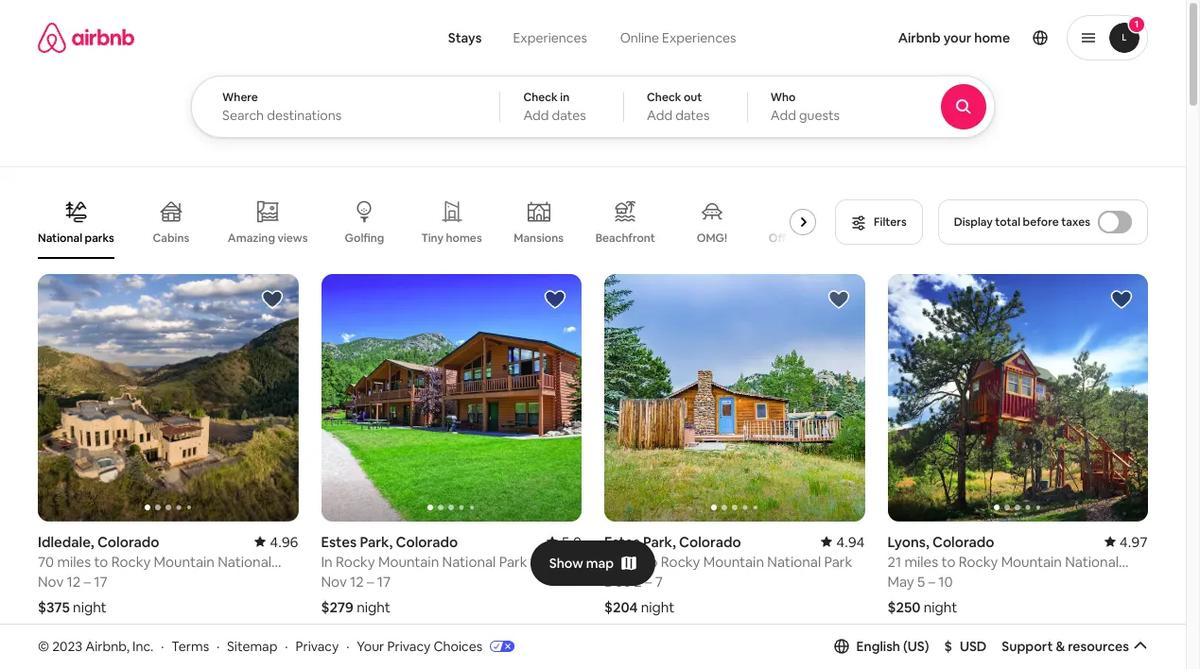 Task type: describe. For each thing, give the bounding box(es) containing it.
to for nov 12 – 17
[[94, 553, 108, 571]]

taxes
[[1062, 215, 1091, 230]]

support & resources
[[1002, 638, 1130, 655]]

2
[[634, 573, 642, 591]]

tiny
[[421, 231, 444, 246]]

national parks
[[38, 231, 114, 246]]

privacy link
[[296, 638, 339, 655]]

online
[[620, 29, 659, 46]]

who
[[771, 90, 796, 105]]

2 experiences from the left
[[662, 29, 737, 46]]

add to wishlist: estes park, colorado image for 5.0
[[544, 289, 567, 311]]

5.0 out of 5 average rating image
[[547, 533, 582, 551]]

park, for to
[[643, 533, 676, 551]]

&
[[1056, 638, 1066, 655]]

support
[[1002, 638, 1053, 655]]

night inside estes park, colorado 1 mile to rocky mountain national park dec 2 – 7 $204 night
[[641, 599, 675, 617]]

estes park, colorado in rocky mountain national park nov 12 – 17 $279 night
[[321, 533, 528, 617]]

estes for mile
[[605, 533, 640, 551]]

colorado inside estes park, colorado 1 mile to rocky mountain national park dec 2 – 7 $204 night
[[679, 533, 741, 551]]

show map button
[[531, 541, 656, 586]]

park inside estes park, colorado 1 mile to rocky mountain national park dec 2 – 7 $204 night
[[825, 553, 853, 571]]

mountain inside estes park, colorado in rocky mountain national park nov 12 – 17 $279 night
[[378, 553, 439, 571]]

4 · from the left
[[346, 638, 350, 655]]

cabins
[[153, 231, 189, 246]]

english (us) button
[[834, 638, 930, 655]]

1 button
[[1067, 15, 1149, 61]]

none search field containing stays
[[191, 0, 1047, 138]]

homes
[[446, 231, 482, 246]]

10
[[939, 573, 953, 591]]

4.96
[[270, 533, 299, 551]]

golfing
[[345, 231, 384, 246]]

amazing views
[[228, 231, 308, 246]]

mountain inside "lyons, colorado 21 miles to rocky mountain national park"
[[1002, 553, 1062, 571]]

idledale,
[[38, 533, 94, 551]]

17 inside estes park, colorado in rocky mountain national park nov 12 – 17 $279 night
[[377, 573, 391, 591]]

parks
[[85, 231, 114, 246]]

in
[[560, 90, 570, 105]]

national inside "lyons, colorado 21 miles to rocky mountain national park"
[[1066, 553, 1119, 571]]

to inside estes park, colorado 1 mile to rocky mountain national park dec 2 – 7 $204 night
[[644, 553, 658, 571]]

airbnb
[[899, 29, 941, 46]]

12 inside estes park, colorado in rocky mountain national park nov 12 – 17 $279 night
[[350, 573, 364, 591]]

your
[[944, 29, 972, 46]]

mansions
[[514, 231, 564, 246]]

rocky inside estes park, colorado 1 mile to rocky mountain national park dec 2 – 7 $204 night
[[661, 553, 701, 571]]

rocky inside estes park, colorado in rocky mountain national park nov 12 – 17 $279 night
[[336, 553, 375, 571]]

guests
[[799, 107, 840, 124]]

$ usd
[[945, 638, 987, 655]]

mile
[[614, 553, 641, 571]]

usd
[[960, 638, 987, 655]]

rocky inside idledale, colorado 70 miles to rocky mountain national park
[[111, 553, 151, 571]]

(us)
[[904, 638, 930, 655]]

17 inside "nov 12 – 17 $375 night"
[[94, 573, 108, 591]]

filters button
[[836, 200, 923, 245]]

display total before taxes
[[954, 215, 1091, 230]]

estes park, colorado 1 mile to rocky mountain national park dec 2 – 7 $204 night
[[605, 533, 853, 617]]

7
[[655, 573, 663, 591]]

views
[[278, 231, 308, 246]]

check in add dates
[[524, 90, 586, 124]]

airbnb your home
[[899, 29, 1010, 46]]

$204
[[605, 599, 638, 617]]

nov 12 – 17 $375 night
[[38, 573, 108, 617]]

profile element
[[783, 0, 1149, 76]]

add to wishlist: idledale, colorado image
[[261, 289, 283, 311]]

add for check in add dates
[[524, 107, 549, 124]]

experiences inside button
[[513, 29, 587, 46]]

support & resources button
[[1002, 638, 1149, 655]]

show map
[[549, 555, 614, 572]]

4.97 out of 5 average rating image
[[1105, 533, 1149, 551]]

amazing
[[228, 231, 275, 246]]

inc.
[[132, 638, 154, 655]]

add to wishlist: lyons, colorado image
[[1111, 289, 1133, 311]]

©
[[38, 638, 49, 655]]

park inside idledale, colorado 70 miles to rocky mountain national park
[[38, 571, 66, 589]]

off-
[[769, 231, 790, 246]]

out
[[684, 90, 702, 105]]

1 · from the left
[[161, 638, 164, 655]]

stays button
[[433, 19, 497, 57]]

– inside "nov 12 – 17 $375 night"
[[84, 573, 91, 591]]

your privacy choices link
[[357, 638, 515, 657]]

stays
[[448, 29, 482, 46]]

to for may 5 – 10
[[942, 553, 956, 571]]

english (us)
[[857, 638, 930, 655]]

add for check out add dates
[[647, 107, 673, 124]]

– inside estes park, colorado 1 mile to rocky mountain national park dec 2 – 7 $204 night
[[645, 573, 652, 591]]

show
[[549, 555, 584, 572]]

idledale, colorado 70 miles to rocky mountain national park
[[38, 533, 272, 589]]

$
[[945, 638, 953, 655]]

5.0
[[562, 533, 582, 551]]

omg!
[[697, 231, 728, 246]]

add inside the who add guests
[[771, 107, 797, 124]]

what can we help you find? tab list
[[433, 19, 604, 57]]

– inside estes park, colorado in rocky mountain national park nov 12 – 17 $279 night
[[367, 573, 374, 591]]

national inside estes park, colorado in rocky mountain national park nov 12 – 17 $279 night
[[442, 553, 496, 571]]

check for check out add dates
[[647, 90, 682, 105]]

© 2023 airbnb, inc. ·
[[38, 638, 164, 655]]

2023
[[52, 638, 82, 655]]

beachfront
[[596, 231, 656, 246]]

where
[[222, 90, 258, 105]]

$250
[[888, 599, 921, 617]]

grid
[[813, 231, 834, 246]]

tiny homes
[[421, 231, 482, 246]]

before
[[1023, 215, 1059, 230]]

terms · sitemap · privacy ·
[[172, 638, 350, 655]]

terms link
[[172, 638, 209, 655]]

check out add dates
[[647, 90, 710, 124]]



Task type: vqa. For each thing, say whether or not it's contained in the screenshot.
MILES
yes



Task type: locate. For each thing, give the bounding box(es) containing it.
12 up $375 at the left bottom of the page
[[67, 573, 81, 591]]

stays tab panel
[[191, 76, 1047, 138]]

· right inc.
[[161, 638, 164, 655]]

4 – from the left
[[929, 573, 936, 591]]

add to wishlist: estes park, colorado image for 4.94
[[827, 289, 850, 311]]

airbnb,
[[85, 638, 130, 655]]

sitemap
[[227, 638, 278, 655]]

0 horizontal spatial privacy
[[296, 638, 339, 655]]

night inside "nov 12 – 17 $375 night"
[[73, 599, 107, 617]]

park, inside estes park, colorado 1 mile to rocky mountain national park dec 2 – 7 $204 night
[[643, 533, 676, 551]]

2 nov from the left
[[321, 573, 347, 591]]

4.96 out of 5 average rating image
[[255, 533, 299, 551]]

0 horizontal spatial estes
[[321, 533, 357, 551]]

night inside estes park, colorado in rocky mountain national park nov 12 – 17 $279 night
[[357, 599, 391, 617]]

national inside idledale, colorado 70 miles to rocky mountain national park
[[218, 553, 272, 571]]

check for check in add dates
[[524, 90, 558, 105]]

miles
[[57, 553, 91, 571], [905, 553, 939, 571]]

1 colorado from the left
[[97, 533, 159, 551]]

21
[[888, 553, 902, 571]]

add down the online experiences
[[647, 107, 673, 124]]

colorado
[[97, 533, 159, 551], [396, 533, 458, 551], [679, 533, 741, 551], [933, 533, 995, 551]]

4 colorado from the left
[[933, 533, 995, 551]]

3 night from the left
[[641, 599, 675, 617]]

add inside 'check out add dates'
[[647, 107, 673, 124]]

nov inside "nov 12 – 17 $375 night"
[[38, 573, 64, 591]]

12
[[67, 573, 81, 591], [350, 573, 364, 591]]

may
[[888, 573, 915, 591]]

park left 5
[[888, 571, 916, 589]]

check inside check in add dates
[[524, 90, 558, 105]]

1 horizontal spatial 17
[[377, 573, 391, 591]]

add to wishlist: estes park, colorado image
[[544, 289, 567, 311], [827, 289, 850, 311]]

experiences button
[[497, 19, 604, 57]]

to inside "lyons, colorado 21 miles to rocky mountain national park"
[[942, 553, 956, 571]]

– right 5
[[929, 573, 936, 591]]

park down "4.94 out of 5 average rating" image
[[825, 553, 853, 571]]

1 nov from the left
[[38, 573, 64, 591]]

display
[[954, 215, 993, 230]]

dates inside check in add dates
[[552, 107, 586, 124]]

check inside 'check out add dates'
[[647, 90, 682, 105]]

1 horizontal spatial to
[[644, 553, 658, 571]]

2 mountain from the left
[[378, 553, 439, 571]]

0 horizontal spatial park,
[[360, 533, 393, 551]]

3 to from the left
[[942, 553, 956, 571]]

Where field
[[222, 107, 470, 124]]

1 horizontal spatial nov
[[321, 573, 347, 591]]

experiences
[[513, 29, 587, 46], [662, 29, 737, 46]]

lyons, colorado 21 miles to rocky mountain national park
[[888, 533, 1119, 589]]

·
[[161, 638, 164, 655], [217, 638, 220, 655], [285, 638, 288, 655], [346, 638, 350, 655]]

add to wishlist: estes park, colorado image down mansions
[[544, 289, 567, 311]]

mountain inside estes park, colorado 1 mile to rocky mountain national park dec 2 – 7 $204 night
[[704, 553, 765, 571]]

3 – from the left
[[645, 573, 652, 591]]

1 experiences from the left
[[513, 29, 587, 46]]

add
[[524, 107, 549, 124], [647, 107, 673, 124], [771, 107, 797, 124]]

3 mountain from the left
[[704, 553, 765, 571]]

2 check from the left
[[647, 90, 682, 105]]

add down the who
[[771, 107, 797, 124]]

4.94 out of 5 average rating image
[[822, 533, 865, 551]]

0 horizontal spatial 17
[[94, 573, 108, 591]]

1 add to wishlist: estes park, colorado image from the left
[[544, 289, 567, 311]]

miles for 12
[[57, 553, 91, 571]]

park, up 7
[[643, 533, 676, 551]]

group
[[38, 185, 834, 259], [38, 274, 299, 522], [321, 274, 582, 522], [605, 274, 865, 522], [888, 274, 1149, 522], [38, 656, 299, 670], [321, 656, 582, 670], [605, 656, 865, 670], [888, 656, 1149, 670]]

colorado inside estes park, colorado in rocky mountain national park nov 12 – 17 $279 night
[[396, 533, 458, 551]]

1 inside estes park, colorado 1 mile to rocky mountain national park dec 2 – 7 $204 night
[[605, 553, 610, 571]]

5
[[918, 573, 926, 591]]

estes up mile
[[605, 533, 640, 551]]

experiences up "in"
[[513, 29, 587, 46]]

0 horizontal spatial check
[[524, 90, 558, 105]]

nov
[[38, 573, 64, 591], [321, 573, 347, 591]]

privacy
[[296, 638, 339, 655], [387, 638, 431, 655]]

to up 7
[[644, 553, 658, 571]]

estes
[[321, 533, 357, 551], [605, 533, 640, 551]]

airbnb your home link
[[887, 18, 1022, 58]]

3 add from the left
[[771, 107, 797, 124]]

may 5 – 10 $250 night
[[888, 573, 958, 617]]

· right the terms link
[[217, 638, 220, 655]]

1 park, from the left
[[360, 533, 393, 551]]

your
[[357, 638, 384, 655]]

1 dates from the left
[[552, 107, 586, 124]]

– inside may 5 – 10 $250 night
[[929, 573, 936, 591]]

dates inside 'check out add dates'
[[676, 107, 710, 124]]

2 privacy from the left
[[387, 638, 431, 655]]

$375
[[38, 599, 70, 617]]

0 horizontal spatial 12
[[67, 573, 81, 591]]

estes inside estes park, colorado 1 mile to rocky mountain national park dec 2 – 7 $204 night
[[605, 533, 640, 551]]

miles inside idledale, colorado 70 miles to rocky mountain national park
[[57, 553, 91, 571]]

1 horizontal spatial dates
[[676, 107, 710, 124]]

0 horizontal spatial 1
[[605, 553, 610, 571]]

2 add from the left
[[647, 107, 673, 124]]

2 park, from the left
[[643, 533, 676, 551]]

$279
[[321, 599, 354, 617]]

night right $279
[[357, 599, 391, 617]]

1 estes from the left
[[321, 533, 357, 551]]

2 estes from the left
[[605, 533, 640, 551]]

who add guests
[[771, 90, 840, 124]]

rocky inside "lyons, colorado 21 miles to rocky mountain national park"
[[959, 553, 999, 571]]

1 add from the left
[[524, 107, 549, 124]]

· left privacy "link"
[[285, 638, 288, 655]]

1 to from the left
[[94, 553, 108, 571]]

the-
[[790, 231, 813, 246]]

choices
[[434, 638, 483, 655]]

0 horizontal spatial dates
[[552, 107, 586, 124]]

dates for check out add dates
[[676, 107, 710, 124]]

1 miles from the left
[[57, 553, 91, 571]]

1 horizontal spatial add to wishlist: estes park, colorado image
[[827, 289, 850, 311]]

miles for 5
[[905, 553, 939, 571]]

check left "in"
[[524, 90, 558, 105]]

dec
[[605, 573, 631, 591]]

2 miles from the left
[[905, 553, 939, 571]]

add to wishlist: estes park, colorado image down grid
[[827, 289, 850, 311]]

national
[[38, 231, 82, 246], [218, 553, 272, 571], [442, 553, 496, 571], [768, 553, 821, 571], [1066, 553, 1119, 571]]

1 inside dropdown button
[[1135, 18, 1139, 30]]

sitemap link
[[227, 638, 278, 655]]

1 horizontal spatial park,
[[643, 533, 676, 551]]

online experiences
[[620, 29, 737, 46]]

privacy right your
[[387, 638, 431, 655]]

17 down idledale,
[[94, 573, 108, 591]]

home
[[975, 29, 1010, 46]]

4 mountain from the left
[[1002, 553, 1062, 571]]

night inside may 5 – 10 $250 night
[[924, 599, 958, 617]]

dates down "in"
[[552, 107, 586, 124]]

1 vertical spatial 1
[[605, 553, 610, 571]]

1 check from the left
[[524, 90, 558, 105]]

1
[[1135, 18, 1139, 30], [605, 553, 610, 571]]

to
[[94, 553, 108, 571], [644, 553, 658, 571], [942, 553, 956, 571]]

experiences right online
[[662, 29, 737, 46]]

display total before taxes button
[[938, 200, 1149, 245]]

–
[[84, 573, 91, 591], [367, 573, 374, 591], [645, 573, 652, 591], [929, 573, 936, 591]]

in
[[321, 553, 333, 571]]

1 horizontal spatial add
[[647, 107, 673, 124]]

english
[[857, 638, 901, 655]]

1 12 from the left
[[67, 573, 81, 591]]

night right $375 at the left bottom of the page
[[73, 599, 107, 617]]

2 night from the left
[[357, 599, 391, 617]]

12 up $279
[[350, 573, 364, 591]]

1 mountain from the left
[[154, 553, 215, 571]]

0 horizontal spatial to
[[94, 553, 108, 571]]

national inside estes park, colorado 1 mile to rocky mountain national park dec 2 – 7 $204 night
[[768, 553, 821, 571]]

0 horizontal spatial add to wishlist: estes park, colorado image
[[544, 289, 567, 311]]

to inside idledale, colorado 70 miles to rocky mountain national park
[[94, 553, 108, 571]]

– left 7
[[645, 573, 652, 591]]

4 rocky from the left
[[959, 553, 999, 571]]

nov down the 70
[[38, 573, 64, 591]]

colorado inside idledale, colorado 70 miles to rocky mountain national park
[[97, 533, 159, 551]]

0 horizontal spatial miles
[[57, 553, 91, 571]]

park, for mountain
[[360, 533, 393, 551]]

0 vertical spatial 1
[[1135, 18, 1139, 30]]

12 inside "nov 12 – 17 $375 night"
[[67, 573, 81, 591]]

off-the-grid
[[769, 231, 834, 246]]

map
[[586, 555, 614, 572]]

lyons,
[[888, 533, 930, 551]]

1 rocky from the left
[[111, 553, 151, 571]]

park, inside estes park, colorado in rocky mountain national park nov 12 – 17 $279 night
[[360, 533, 393, 551]]

online experiences link
[[604, 19, 753, 57]]

4 night from the left
[[924, 599, 958, 617]]

total
[[996, 215, 1021, 230]]

miles inside "lyons, colorado 21 miles to rocky mountain national park"
[[905, 553, 939, 571]]

2 17 from the left
[[377, 573, 391, 591]]

2 to from the left
[[644, 553, 658, 571]]

1 horizontal spatial check
[[647, 90, 682, 105]]

filters
[[874, 215, 907, 230]]

colorado inside "lyons, colorado 21 miles to rocky mountain national park"
[[933, 533, 995, 551]]

1 horizontal spatial experiences
[[662, 29, 737, 46]]

1 privacy from the left
[[296, 638, 339, 655]]

17 up your
[[377, 573, 391, 591]]

night down 10
[[924, 599, 958, 617]]

– down idledale,
[[84, 573, 91, 591]]

3 · from the left
[[285, 638, 288, 655]]

park,
[[360, 533, 393, 551], [643, 533, 676, 551]]

rocky
[[111, 553, 151, 571], [336, 553, 375, 571], [661, 553, 701, 571], [959, 553, 999, 571]]

estes up in on the left bottom
[[321, 533, 357, 551]]

park inside estes park, colorado in rocky mountain national park nov 12 – 17 $279 night
[[499, 553, 528, 571]]

dates
[[552, 107, 586, 124], [676, 107, 710, 124]]

3 colorado from the left
[[679, 533, 741, 551]]

night
[[73, 599, 107, 617], [357, 599, 391, 617], [641, 599, 675, 617], [924, 599, 958, 617]]

4.97
[[1120, 533, 1149, 551]]

3 rocky from the left
[[661, 553, 701, 571]]

mountain inside idledale, colorado 70 miles to rocky mountain national park
[[154, 553, 215, 571]]

2 horizontal spatial add
[[771, 107, 797, 124]]

1 horizontal spatial miles
[[905, 553, 939, 571]]

add inside check in add dates
[[524, 107, 549, 124]]

2 dates from the left
[[676, 107, 710, 124]]

park inside "lyons, colorado 21 miles to rocky mountain national park"
[[888, 571, 916, 589]]

1 – from the left
[[84, 573, 91, 591]]

nov down in on the left bottom
[[321, 573, 347, 591]]

· left your
[[346, 638, 350, 655]]

2 12 from the left
[[350, 573, 364, 591]]

2 horizontal spatial to
[[942, 553, 956, 571]]

2 add to wishlist: estes park, colorado image from the left
[[827, 289, 850, 311]]

group containing national parks
[[38, 185, 834, 259]]

1 17 from the left
[[94, 573, 108, 591]]

dates down the out on the right
[[676, 107, 710, 124]]

2 – from the left
[[367, 573, 374, 591]]

add down experiences button
[[524, 107, 549, 124]]

nov inside estes park, colorado in rocky mountain national park nov 12 – 17 $279 night
[[321, 573, 347, 591]]

estes for rocky
[[321, 533, 357, 551]]

park, right 4.96
[[360, 533, 393, 551]]

1 night from the left
[[73, 599, 107, 617]]

privacy down $279
[[296, 638, 339, 655]]

miles down idledale,
[[57, 553, 91, 571]]

17
[[94, 573, 108, 591], [377, 573, 391, 591]]

night down 7
[[641, 599, 675, 617]]

0 horizontal spatial experiences
[[513, 29, 587, 46]]

check
[[524, 90, 558, 105], [647, 90, 682, 105]]

1 horizontal spatial 12
[[350, 573, 364, 591]]

2 rocky from the left
[[336, 553, 375, 571]]

park left show
[[499, 553, 528, 571]]

None search field
[[191, 0, 1047, 138]]

park up $375 at the left bottom of the page
[[38, 571, 66, 589]]

4.94
[[837, 533, 865, 551]]

2 · from the left
[[217, 638, 220, 655]]

dates for check in add dates
[[552, 107, 586, 124]]

to down idledale,
[[94, 553, 108, 571]]

estes inside estes park, colorado in rocky mountain national park nov 12 – 17 $279 night
[[321, 533, 357, 551]]

1 horizontal spatial 1
[[1135, 18, 1139, 30]]

miles up 5
[[905, 553, 939, 571]]

your privacy choices
[[357, 638, 483, 655]]

1 horizontal spatial estes
[[605, 533, 640, 551]]

resources
[[1068, 638, 1130, 655]]

check left the out on the right
[[647, 90, 682, 105]]

to up 10
[[942, 553, 956, 571]]

– up your
[[367, 573, 374, 591]]

0 horizontal spatial add
[[524, 107, 549, 124]]

70
[[38, 553, 54, 571]]

0 horizontal spatial nov
[[38, 573, 64, 591]]

1 horizontal spatial privacy
[[387, 638, 431, 655]]

2 colorado from the left
[[396, 533, 458, 551]]



